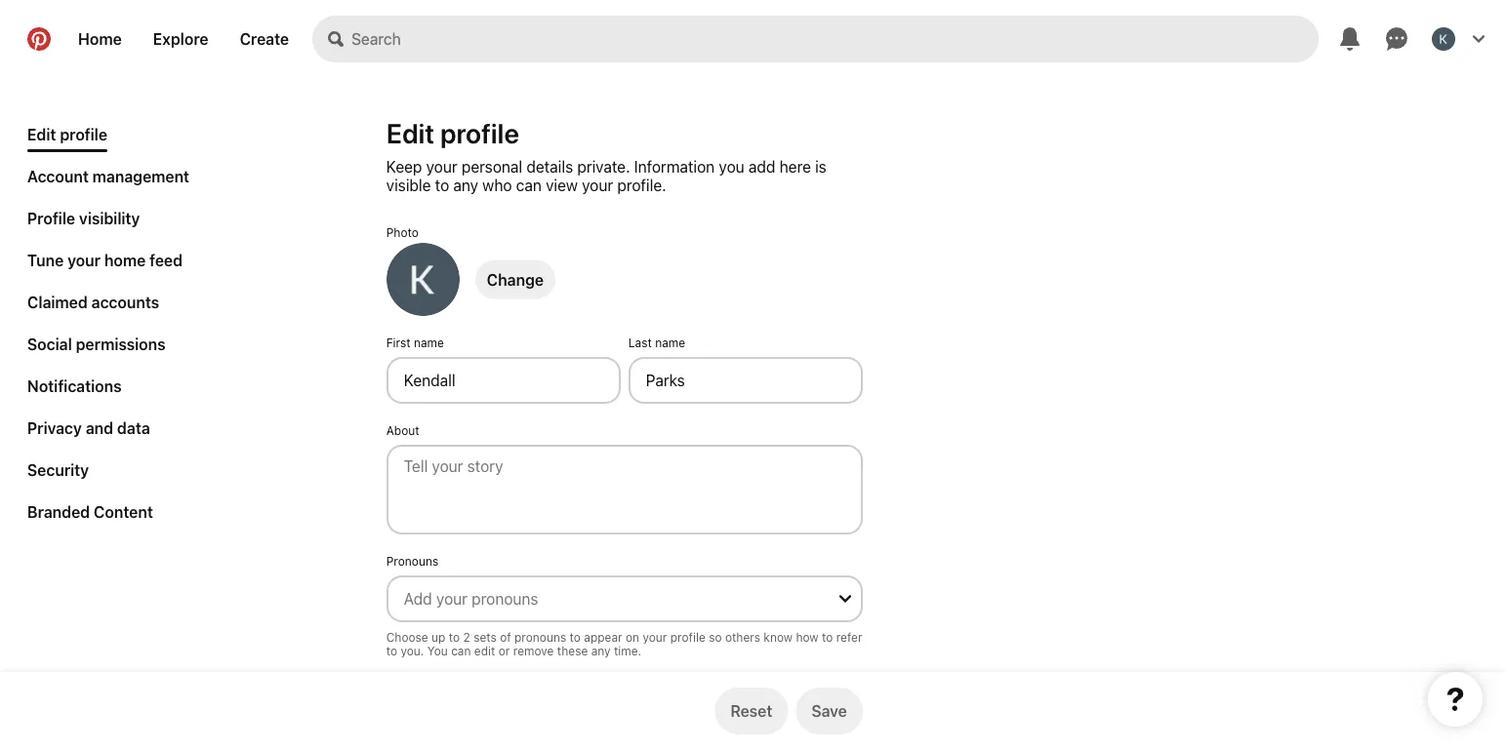 Task type: describe. For each thing, give the bounding box(es) containing it.
First name text field
[[386, 357, 621, 404]]

view
[[546, 176, 578, 194]]

accounts
[[91, 293, 159, 311]]

kendall parks image
[[1432, 27, 1455, 51]]

content
[[94, 503, 153, 521]]

to left 2
[[449, 631, 460, 644]]

home
[[104, 251, 146, 269]]

edit for edit profile
[[27, 125, 56, 143]]

add
[[749, 157, 775, 176]]

kendall image
[[386, 243, 460, 316]]

so
[[709, 631, 722, 644]]

home link
[[62, 16, 137, 62]]

photo
[[386, 225, 419, 239]]

is
[[815, 157, 827, 176]]

edit profile link
[[20, 117, 115, 152]]

claimed accounts link
[[20, 285, 167, 319]]

reset
[[730, 702, 772, 721]]

you.
[[401, 644, 424, 658]]

pronouns
[[386, 554, 439, 568]]

to inside the edit profile keep your personal details private. information you add here is visible to any who can view your profile.
[[435, 176, 449, 194]]

keep
[[386, 157, 422, 176]]

privacy and data link
[[20, 411, 158, 445]]

tune your home feed
[[27, 251, 183, 269]]

branded
[[27, 503, 90, 521]]

profile.
[[617, 176, 666, 194]]

branded content
[[27, 503, 153, 521]]

notifications
[[27, 377, 122, 395]]

profile visibility
[[27, 209, 140, 227]]

refer
[[836, 631, 862, 644]]

time.
[[614, 644, 641, 658]]

can inside the edit profile keep your personal details private. information you add here is visible to any who can view your profile.
[[516, 176, 542, 194]]

visible
[[386, 176, 431, 194]]

social permissions link
[[20, 327, 173, 361]]

account management link
[[20, 159, 197, 193]]

your right keep
[[426, 157, 457, 176]]

private.
[[577, 157, 630, 176]]

Last name text field
[[628, 357, 863, 404]]

can inside choose up to 2 sets of pronouns to appear on your profile so others know how to refer to you. you can edit or remove these any time.
[[451, 644, 471, 658]]

others
[[725, 631, 760, 644]]

branded content link
[[20, 495, 161, 529]]

information
[[634, 157, 715, 176]]

social permissions
[[27, 335, 166, 353]]

account
[[27, 167, 89, 185]]

edit profile keep your personal details private. information you add here is visible to any who can view your profile.
[[386, 117, 827, 194]]

profile visibility link
[[20, 201, 148, 235]]

Search text field
[[352, 16, 1319, 62]]

feed
[[150, 251, 183, 269]]

name for last name
[[655, 336, 685, 349]]

remove
[[513, 644, 554, 658]]

claimed
[[27, 293, 88, 311]]

none field containing pronouns
[[379, 554, 870, 666]]

to left appear
[[570, 631, 581, 644]]

last
[[628, 336, 652, 349]]

of
[[500, 631, 511, 644]]

tune
[[27, 251, 64, 269]]

profile for edit profile
[[60, 125, 107, 143]]

choose
[[386, 631, 428, 644]]

about
[[386, 424, 419, 437]]

up
[[432, 631, 446, 644]]

any inside the edit profile keep your personal details private. information you add here is visible to any who can view your profile.
[[453, 176, 478, 194]]

notifications link
[[20, 369, 129, 403]]

details
[[527, 157, 573, 176]]

your right "view"
[[582, 176, 613, 194]]

or
[[499, 644, 510, 658]]



Task type: vqa. For each thing, say whether or not it's contained in the screenshot.
Edit inside the edit profile keep your personal details private. information you add here is visible to any who can view your profile.
yes



Task type: locate. For each thing, give the bounding box(es) containing it.
profile for edit profile keep your personal details private. information you add here is visible to any who can view your profile.
[[440, 117, 519, 149]]

your right on
[[643, 631, 667, 644]]

profile inside choose up to 2 sets of pronouns to appear on your profile so others know how to refer to you. you can edit or remove these any time.
[[670, 631, 706, 644]]

About text field
[[386, 445, 863, 535]]

these
[[557, 644, 588, 658]]

home
[[78, 30, 122, 48]]

account management
[[27, 167, 189, 185]]

save
[[812, 702, 847, 721]]

list
[[20, 117, 197, 537]]

data
[[117, 419, 150, 437]]

security
[[27, 461, 89, 479]]

edit inside the edit profile keep your personal details private. information you add here is visible to any who can view your profile.
[[386, 117, 435, 149]]

privacy
[[27, 419, 82, 437]]

explore link
[[137, 16, 224, 62]]

change
[[487, 270, 544, 289]]

first name
[[386, 336, 444, 349]]

Website url field
[[386, 699, 863, 746]]

to right how
[[822, 631, 833, 644]]

search icon image
[[328, 31, 344, 47]]

name for first name
[[414, 336, 444, 349]]

privacy and data
[[27, 419, 150, 437]]

reset button
[[715, 688, 788, 735]]

1 name from the left
[[414, 336, 444, 349]]

appear
[[584, 631, 622, 644]]

claimed accounts
[[27, 293, 159, 311]]

profile up personal
[[440, 117, 519, 149]]

edit inside 'edit profile' link
[[27, 125, 56, 143]]

permissions
[[76, 335, 166, 353]]

personal
[[462, 157, 522, 176]]

list containing edit profile
[[20, 117, 197, 537]]

to
[[435, 176, 449, 194], [449, 631, 460, 644], [570, 631, 581, 644], [822, 631, 833, 644], [386, 644, 397, 658]]

you
[[427, 644, 448, 658]]

0 vertical spatial any
[[453, 176, 478, 194]]

profile inside the edit profile keep your personal details private. information you add here is visible to any who can view your profile.
[[440, 117, 519, 149]]

on
[[626, 631, 639, 644]]

pronouns
[[514, 631, 566, 644]]

can right who
[[516, 176, 542, 194]]

last name
[[628, 336, 685, 349]]

visibility
[[79, 209, 140, 227]]

any left time. in the left of the page
[[591, 644, 611, 658]]

1 horizontal spatial any
[[591, 644, 611, 658]]

social
[[27, 335, 72, 353]]

Pronouns text field
[[404, 586, 822, 613]]

can right you
[[451, 644, 471, 658]]

know
[[764, 631, 793, 644]]

how
[[796, 631, 819, 644]]

2
[[463, 631, 470, 644]]

0 horizontal spatial can
[[451, 644, 471, 658]]

sets
[[474, 631, 497, 644]]

1 horizontal spatial edit
[[386, 117, 435, 149]]

any left who
[[453, 176, 478, 194]]

create link
[[224, 16, 305, 62]]

choose up to 2 sets of pronouns to appear on your profile so others know how to refer to you. you can edit or remove these any time.
[[386, 631, 862, 658]]

name right last
[[655, 336, 685, 349]]

1 horizontal spatial profile
[[440, 117, 519, 149]]

0 horizontal spatial profile
[[60, 125, 107, 143]]

create
[[240, 30, 289, 48]]

management
[[92, 167, 189, 185]]

can
[[516, 176, 542, 194], [451, 644, 471, 658]]

1 vertical spatial any
[[591, 644, 611, 658]]

you
[[719, 157, 745, 176]]

1 vertical spatial can
[[451, 644, 471, 658]]

edit profile
[[27, 125, 107, 143]]

and
[[86, 419, 113, 437]]

2 horizontal spatial profile
[[670, 631, 706, 644]]

profile inside list
[[60, 125, 107, 143]]

edit up keep
[[386, 117, 435, 149]]

0 vertical spatial can
[[516, 176, 542, 194]]

to right visible
[[435, 176, 449, 194]]

1 horizontal spatial can
[[516, 176, 542, 194]]

edit
[[474, 644, 495, 658]]

to left the 'you.'
[[386, 644, 397, 658]]

any
[[453, 176, 478, 194], [591, 644, 611, 658]]

security link
[[20, 453, 97, 487]]

explore
[[153, 30, 208, 48]]

name
[[414, 336, 444, 349], [655, 336, 685, 349]]

first
[[386, 336, 411, 349]]

your
[[426, 157, 457, 176], [582, 176, 613, 194], [68, 251, 101, 269], [643, 631, 667, 644]]

1 horizontal spatial name
[[655, 336, 685, 349]]

0 horizontal spatial any
[[453, 176, 478, 194]]

None field
[[379, 554, 870, 666]]

any inside choose up to 2 sets of pronouns to appear on your profile so others know how to refer to you. you can edit or remove these any time.
[[591, 644, 611, 658]]

your right tune
[[68, 251, 101, 269]]

0 horizontal spatial edit
[[27, 125, 56, 143]]

edit up account
[[27, 125, 56, 143]]

profile left so
[[670, 631, 706, 644]]

0 horizontal spatial name
[[414, 336, 444, 349]]

2 name from the left
[[655, 336, 685, 349]]

who
[[482, 176, 512, 194]]

profile
[[27, 209, 75, 227]]

tune your home feed link
[[20, 243, 190, 277]]

here
[[780, 157, 811, 176]]

profile
[[440, 117, 519, 149], [60, 125, 107, 143], [670, 631, 706, 644]]

profile up account management
[[60, 125, 107, 143]]

save button
[[796, 688, 863, 735]]

your inside choose up to 2 sets of pronouns to appear on your profile so others know how to refer to you. you can edit or remove these any time.
[[643, 631, 667, 644]]

change button
[[475, 260, 555, 299]]

edit
[[386, 117, 435, 149], [27, 125, 56, 143]]

edit for edit profile keep your personal details private. information you add here is visible to any who can view your profile.
[[386, 117, 435, 149]]

name right first
[[414, 336, 444, 349]]



